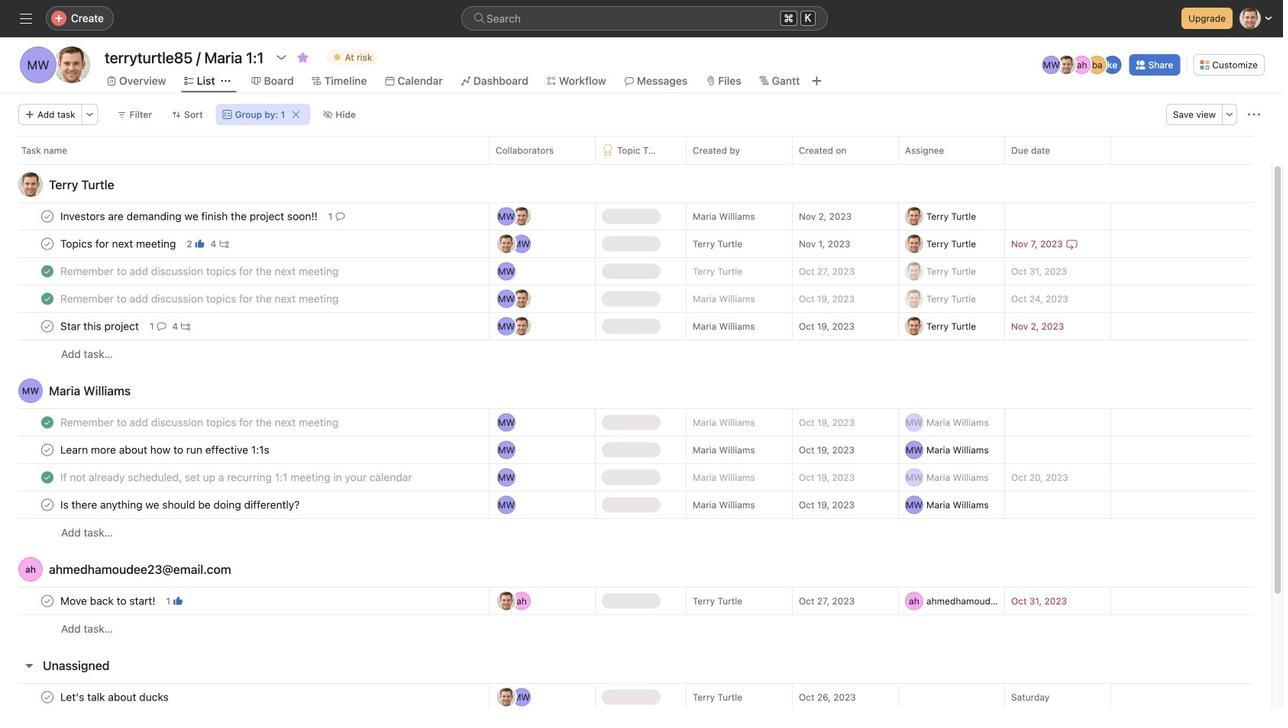 Task type: describe. For each thing, give the bounding box(es) containing it.
task name text field for the investors are demanding we finish the project soon!! cell
[[57, 209, 322, 224]]

4 subtasks image
[[181, 322, 190, 331]]

task name text field for second completed option from the bottom
[[57, 264, 343, 279]]

completed image for task name text box in the if not already scheduled, set up a recurring 1:1 meeting in your calendar 'cell'
[[38, 469, 57, 487]]

task name text field for completed checkbox inside the the if not already scheduled, set up a recurring 1:1 meeting in your calendar 'cell'
[[57, 470, 417, 486]]

0 horizontal spatial more actions image
[[85, 110, 94, 119]]

let's talk about ducks cell
[[0, 684, 489, 710]]

completed checkbox inside the if not already scheduled, set up a recurring 1:1 meeting in your calendar 'cell'
[[38, 469, 57, 487]]

is there anything we should be doing differently? cell
[[0, 491, 489, 520]]

1 comment image
[[336, 212, 345, 221]]

clear image
[[291, 110, 301, 119]]

1 completed checkbox from the top
[[38, 290, 57, 308]]

2 likes. you liked this task image
[[195, 240, 205, 249]]

mark complete checkbox for task name text field in the let's talk about ducks cell
[[38, 689, 57, 707]]

if not already scheduled, set up a recurring 1:1 meeting in your calendar cell
[[0, 464, 489, 492]]

task name text field for learn more about how to run effective 1:1s cell
[[57, 443, 274, 458]]

learn more about how to run effective 1:1s cell
[[0, 436, 489, 465]]

task name text field for the star this project cell
[[57, 319, 144, 334]]

3 remember to add discussion topics for the next meeting cell from the top
[[0, 409, 489, 437]]

mark complete image for task name text field within the topics for next meeting cell
[[38, 235, 57, 253]]

Search tasks, projects, and more text field
[[462, 6, 828, 31]]

mark complete checkbox for move back to start! 'cell'
[[38, 593, 57, 611]]

more options image
[[1226, 110, 1235, 119]]

expand sidebar image
[[20, 12, 32, 24]]

mark complete image for task name text field in the learn more about how to run effective 1:1s cell
[[38, 441, 57, 460]]

mark complete image for task name text field inside the move back to start! 'cell'
[[38, 593, 57, 611]]

topics for next meeting cell
[[0, 230, 489, 258]]

add tab image
[[811, 75, 823, 87]]

mark complete image for task name text field inside the the investors are demanding we finish the project soon!! cell
[[38, 207, 57, 226]]

mark complete checkbox for learn more about how to run effective 1:1s cell
[[38, 441, 57, 460]]

1 remember to add discussion topics for the next meeting cell from the top
[[0, 258, 489, 286]]

4 subtasks image
[[220, 240, 229, 249]]

task name text field for 2nd completed checkbox from the bottom
[[57, 292, 343, 307]]

investors are demanding we finish the project soon!! cell
[[0, 203, 489, 231]]

star this project cell
[[0, 313, 489, 341]]

collapse task list for this group image
[[23, 660, 35, 673]]

completed image for task name text box associated with 2nd completed checkbox from the bottom
[[38, 290, 57, 308]]

task name text field for 2nd completed option
[[57, 415, 343, 431]]

task name text field for is there anything we should be doing differently? cell
[[57, 498, 304, 513]]



Task type: vqa. For each thing, say whether or not it's contained in the screenshot.
4 subtasks 'icon'
yes



Task type: locate. For each thing, give the bounding box(es) containing it.
Task name text field
[[57, 209, 322, 224], [57, 237, 181, 252], [57, 319, 144, 334], [57, 443, 274, 458], [57, 498, 304, 513], [57, 594, 160, 609], [57, 690, 173, 706]]

task name text field inside let's talk about ducks cell
[[57, 690, 173, 706]]

show options image
[[276, 51, 288, 63]]

mark complete image inside is there anything we should be doing differently? cell
[[38, 496, 57, 515]]

3 task name text field from the top
[[57, 319, 144, 334]]

1 task name text field from the top
[[57, 264, 343, 279]]

1 vertical spatial completed image
[[38, 290, 57, 308]]

mark complete image for task name text field in the let's talk about ducks cell
[[38, 689, 57, 707]]

0 vertical spatial completed checkbox
[[38, 263, 57, 281]]

task name text field inside is there anything we should be doing differently? cell
[[57, 498, 304, 513]]

mark complete checkbox inside move back to start! 'cell'
[[38, 593, 57, 611]]

mark complete image for task name text field inside the star this project cell
[[38, 318, 57, 336]]

remember to add discussion topics for the next meeting cell up the if not already scheduled, set up a recurring 1:1 meeting in your calendar 'cell'
[[0, 409, 489, 437]]

1 completed checkbox from the top
[[38, 263, 57, 281]]

3 mark complete checkbox from the top
[[38, 441, 57, 460]]

4 mark complete image from the top
[[38, 593, 57, 611]]

remember to add discussion topics for the next meeting cell down 4 subtasks image
[[0, 258, 489, 286]]

4 mark complete checkbox from the top
[[38, 593, 57, 611]]

remove from starred image
[[297, 51, 309, 63]]

1 mark complete image from the top
[[38, 207, 57, 226]]

mark complete image
[[38, 235, 57, 253], [38, 318, 57, 336], [38, 496, 57, 515], [38, 593, 57, 611], [38, 689, 57, 707]]

0 vertical spatial completed image
[[38, 263, 57, 281]]

completed image for second completed option from the bottom task name text box
[[38, 263, 57, 281]]

mark complete checkbox for task name text field inside the the investors are demanding we finish the project soon!! cell
[[38, 207, 57, 226]]

header terry turtle tree grid
[[0, 201, 1272, 368]]

Mark complete checkbox
[[38, 235, 57, 253], [38, 318, 57, 336], [38, 441, 57, 460], [38, 593, 57, 611]]

1 vertical spatial completed checkbox
[[38, 469, 57, 487]]

mark complete checkbox inside is there anything we should be doing differently? cell
[[38, 496, 57, 515]]

2 completed checkbox from the top
[[38, 469, 57, 487]]

3 mark complete image from the top
[[38, 496, 57, 515]]

remember to add discussion topics for the next meeting cell down topics for next meeting cell
[[0, 285, 489, 313]]

mark complete image inside let's talk about ducks cell
[[38, 689, 57, 707]]

1 like. you liked this task image
[[174, 597, 183, 606]]

task name text field for move back to start! 'cell'
[[57, 594, 160, 609]]

mark complete image inside learn more about how to run effective 1:1s cell
[[38, 441, 57, 460]]

1 task name text field from the top
[[57, 209, 322, 224]]

mark complete checkbox for task name text field inside is there anything we should be doing differently? cell
[[38, 496, 57, 515]]

2 remember to add discussion topics for the next meeting cell from the top
[[0, 285, 489, 313]]

2 mark complete checkbox from the top
[[38, 496, 57, 515]]

1 mark complete checkbox from the top
[[38, 235, 57, 253]]

2 vertical spatial completed image
[[38, 469, 57, 487]]

2 mark complete checkbox from the top
[[38, 318, 57, 336]]

0 vertical spatial mark complete image
[[38, 207, 57, 226]]

2 vertical spatial mark complete checkbox
[[38, 689, 57, 707]]

task name text field down 2 likes. you liked this task icon
[[57, 264, 343, 279]]

task name text field up learn more about how to run effective 1:1s cell
[[57, 415, 343, 431]]

mark complete checkbox inside the investors are demanding we finish the project soon!! cell
[[38, 207, 57, 226]]

0 vertical spatial completed checkbox
[[38, 290, 57, 308]]

2 mark complete image from the top
[[38, 441, 57, 460]]

Mark complete checkbox
[[38, 207, 57, 226], [38, 496, 57, 515], [38, 689, 57, 707]]

7 task name text field from the top
[[57, 690, 173, 706]]

task name text field for let's talk about ducks cell
[[57, 690, 173, 706]]

completed image inside the if not already scheduled, set up a recurring 1:1 meeting in your calendar 'cell'
[[38, 469, 57, 487]]

3 completed image from the top
[[38, 469, 57, 487]]

completed image
[[38, 263, 57, 281], [38, 290, 57, 308], [38, 469, 57, 487]]

1 vertical spatial mark complete checkbox
[[38, 496, 57, 515]]

1 completed image from the top
[[38, 263, 57, 281]]

mark complete image inside move back to start! 'cell'
[[38, 593, 57, 611]]

task name text field inside the investors are demanding we finish the project soon!! cell
[[57, 209, 322, 224]]

completed image
[[38, 414, 57, 432]]

1 mark complete image from the top
[[38, 235, 57, 253]]

2 task name text field from the top
[[57, 237, 181, 252]]

task name text field inside topics for next meeting cell
[[57, 237, 181, 252]]

mark complete checkbox inside let's talk about ducks cell
[[38, 689, 57, 707]]

row
[[0, 136, 1284, 164], [18, 164, 1254, 165], [0, 201, 1272, 232], [0, 229, 1272, 259], [0, 256, 1272, 287], [0, 284, 1272, 314], [0, 311, 1272, 342], [0, 340, 1272, 368], [0, 408, 1272, 438], [0, 435, 1272, 466], [0, 463, 1272, 493], [0, 490, 1272, 521], [0, 519, 1272, 547], [0, 587, 1272, 617], [0, 615, 1272, 643], [0, 683, 1272, 710]]

5 mark complete image from the top
[[38, 689, 57, 707]]

mark complete checkbox for the star this project cell
[[38, 318, 57, 336]]

6 task name text field from the top
[[57, 594, 160, 609]]

remember to add discussion topics for the next meeting cell
[[0, 258, 489, 286], [0, 285, 489, 313], [0, 409, 489, 437]]

0 vertical spatial mark complete checkbox
[[38, 207, 57, 226]]

task name text field inside move back to start! 'cell'
[[57, 594, 160, 609]]

3 task name text field from the top
[[57, 415, 343, 431]]

mark complete checkbox for topics for next meeting cell
[[38, 235, 57, 253]]

mark complete image
[[38, 207, 57, 226], [38, 441, 57, 460]]

mark complete image for task name text field inside is there anything we should be doing differently? cell
[[38, 496, 57, 515]]

4 task name text field from the top
[[57, 443, 274, 458]]

Task name text field
[[57, 264, 343, 279], [57, 292, 343, 307], [57, 415, 343, 431], [57, 470, 417, 486]]

header ahmedhamoudee23@email.com tree grid
[[0, 587, 1272, 643]]

2 completed checkbox from the top
[[38, 414, 57, 432]]

task name text field up 4 subtasks icon
[[57, 292, 343, 307]]

move back to start! cell
[[0, 588, 489, 616]]

tab actions image
[[221, 76, 230, 86]]

task name text field for topics for next meeting cell
[[57, 237, 181, 252]]

Completed checkbox
[[38, 290, 57, 308], [38, 469, 57, 487]]

1 comment image
[[157, 322, 166, 331]]

1 vertical spatial completed checkbox
[[38, 414, 57, 432]]

5 task name text field from the top
[[57, 498, 304, 513]]

mark complete image inside topics for next meeting cell
[[38, 235, 57, 253]]

mark complete checkbox inside the star this project cell
[[38, 318, 57, 336]]

1 mark complete checkbox from the top
[[38, 207, 57, 226]]

mark complete checkbox inside learn more about how to run effective 1:1s cell
[[38, 441, 57, 460]]

2 mark complete image from the top
[[38, 318, 57, 336]]

None text field
[[101, 44, 268, 71]]

mark complete image inside the investors are demanding we finish the project soon!! cell
[[38, 207, 57, 226]]

4 task name text field from the top
[[57, 470, 417, 486]]

task name text field inside the star this project cell
[[57, 319, 144, 334]]

3 mark complete checkbox from the top
[[38, 689, 57, 707]]

None field
[[462, 6, 828, 31]]

1 vertical spatial mark complete image
[[38, 441, 57, 460]]

task name text field up is there anything we should be doing differently? cell
[[57, 470, 417, 486]]

1 horizontal spatial more actions image
[[1249, 109, 1261, 121]]

2 completed image from the top
[[38, 290, 57, 308]]

Completed checkbox
[[38, 263, 57, 281], [38, 414, 57, 432]]

more actions image
[[1249, 109, 1261, 121], [85, 110, 94, 119]]

header maria williams tree grid
[[0, 408, 1272, 547]]

mark complete checkbox inside topics for next meeting cell
[[38, 235, 57, 253]]

task name text field inside learn more about how to run effective 1:1s cell
[[57, 443, 274, 458]]

2 task name text field from the top
[[57, 292, 343, 307]]

task name text field inside the if not already scheduled, set up a recurring 1:1 meeting in your calendar 'cell'
[[57, 470, 417, 486]]



